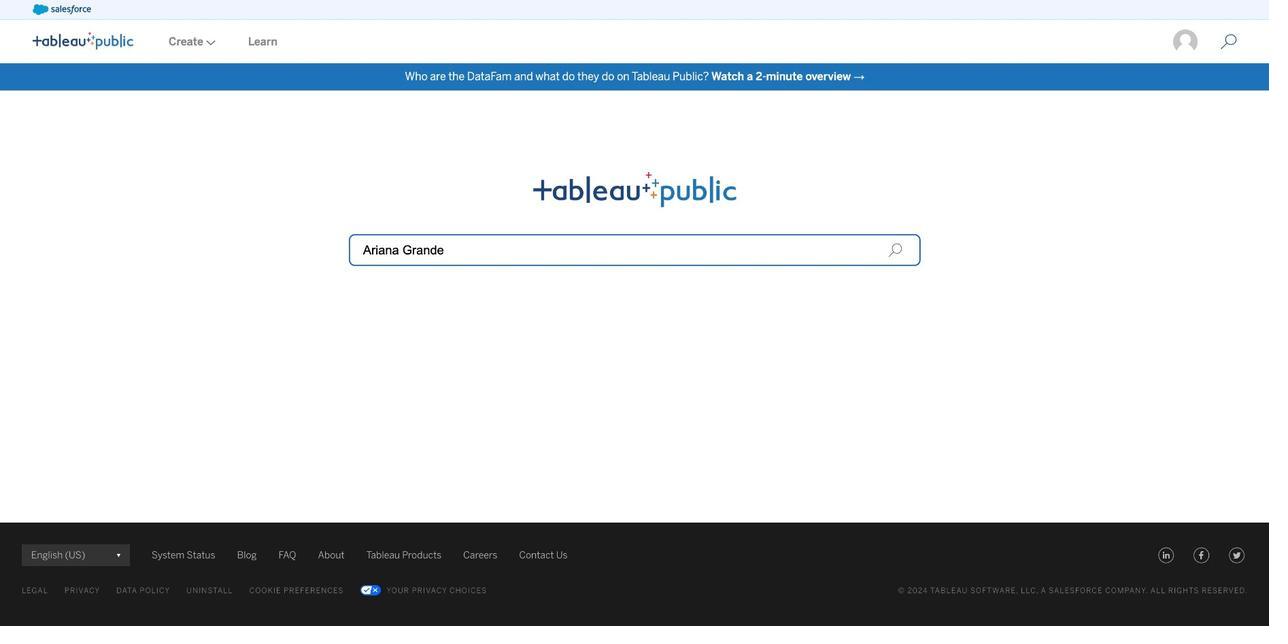 Task type: vqa. For each thing, say whether or not it's contained in the screenshot.
1st Workbook thumbnail
no



Task type: locate. For each thing, give the bounding box(es) containing it.
create image
[[203, 40, 216, 45]]

selected language element
[[31, 544, 120, 566]]

logo image
[[33, 32, 133, 49]]

go to search image
[[1205, 34, 1254, 50]]

Search input field
[[349, 234, 921, 266]]

gary.orlando image
[[1173, 28, 1200, 55]]



Task type: describe. For each thing, give the bounding box(es) containing it.
salesforce logo image
[[33, 4, 91, 15]]

search image
[[888, 243, 903, 258]]



